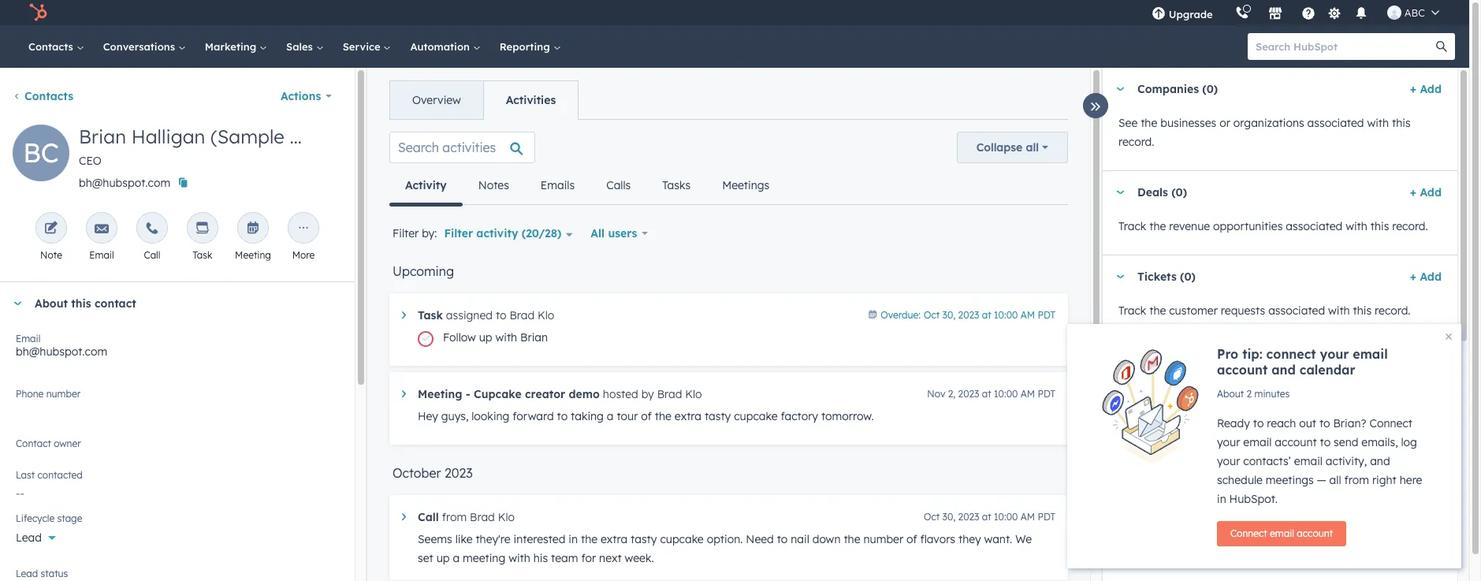 Task type: locate. For each thing, give the bounding box(es) containing it.
lead for lead status
[[16, 568, 38, 580]]

1 vertical spatial add
[[1421, 185, 1442, 200]]

and left track
[[1157, 388, 1177, 402]]

1 pdt from the top
[[1038, 309, 1056, 321]]

your inside see the files attached to your activities or uploaded to this record.
[[1249, 529, 1272, 543]]

bh@hubspot.com down ceo
[[79, 176, 170, 190]]

up right the set
[[437, 551, 450, 565]]

meetings
[[1266, 473, 1314, 487]]

2 vertical spatial pdt
[[1038, 511, 1056, 523]]

brian down the task assigned to brad klo
[[521, 330, 548, 345]]

0 horizontal spatial task
[[193, 249, 213, 261]]

from down activity,
[[1345, 473, 1370, 487]]

0 horizontal spatial or
[[1220, 116, 1231, 130]]

extra right tour
[[675, 409, 702, 423]]

caret image down october
[[402, 513, 406, 521]]

set
[[418, 551, 434, 565]]

(0) left pro
[[1196, 354, 1212, 368]]

2 + add from the top
[[1411, 185, 1442, 200]]

associated inside see the businesses or organizations associated with this record.
[[1308, 116, 1365, 130]]

overdue: oct 30, 2023 at 10:00 am pdt
[[881, 309, 1056, 321]]

2 10:00 from the top
[[994, 388, 1018, 400]]

task for task assigned to brad klo
[[418, 308, 443, 323]]

connect up emails,
[[1370, 416, 1413, 431]]

0 vertical spatial at
[[982, 309, 992, 321]]

halligan
[[131, 125, 205, 148]]

to inside seems like they're interested in the extra tasty cupcake option. need to nail down the number of flavors they want. we set up a meeting with his team for next week.
[[777, 532, 788, 547]]

0 vertical spatial up
[[479, 330, 493, 345]]

(0) inside the payments (0) dropdown button
[[1196, 354, 1212, 368]]

associated right the opportunities
[[1286, 219, 1343, 233]]

contact
[[16, 438, 51, 450]]

0 horizontal spatial payments
[[1210, 388, 1262, 402]]

email down email 'icon'
[[89, 249, 114, 261]]

0 vertical spatial caret image
[[1116, 275, 1125, 279]]

0 vertical spatial klo
[[538, 308, 555, 323]]

track for track the customer requests associated with this record.
[[1119, 304, 1147, 318]]

1 horizontal spatial from
[[1345, 473, 1370, 487]]

brian up ceo
[[79, 125, 126, 148]]

and up the minutes
[[1272, 362, 1296, 378]]

and inside the collect and track payments associated with this contact using hubspot payments.
[[1157, 388, 1177, 402]]

1 horizontal spatial email
[[89, 249, 114, 261]]

like
[[456, 532, 473, 547]]

at for seems like they're interested in the extra tasty cupcake option. need to nail down the number of flavors they want. we set up a meeting with his team for next week.
[[982, 511, 992, 523]]

ceo
[[79, 154, 102, 168]]

overdue:
[[881, 309, 921, 321]]

3 pdt from the top
[[1038, 511, 1056, 523]]

out
[[1300, 416, 1317, 431]]

lead left status
[[16, 568, 38, 580]]

about up email bh@hubspot.com
[[35, 297, 68, 311]]

2 vertical spatial account
[[1298, 528, 1334, 539]]

(0) for tickets (0)
[[1181, 270, 1196, 284]]

1 vertical spatial oct
[[924, 511, 940, 523]]

payments.
[[1168, 407, 1222, 421]]

about for about this contact
[[35, 297, 68, 311]]

2 + add button from the top
[[1411, 183, 1442, 202]]

0 horizontal spatial extra
[[601, 532, 628, 547]]

email down hubspot.
[[1271, 528, 1295, 539]]

2 pdt from the top
[[1038, 388, 1056, 400]]

caret image inside tickets (0) dropdown button
[[1116, 275, 1125, 279]]

and
[[1272, 362, 1296, 378], [1157, 388, 1177, 402], [1371, 454, 1391, 468]]

1 vertical spatial task
[[418, 308, 443, 323]]

filter
[[393, 226, 419, 241], [444, 226, 473, 241]]

1 vertical spatial + add
[[1411, 185, 1442, 200]]

feed containing upcoming
[[377, 119, 1081, 581]]

activities
[[506, 93, 556, 107]]

and inside pro tip: connect your email account and calendar
[[1272, 362, 1296, 378]]

the down companies
[[1141, 116, 1158, 130]]

collapse
[[977, 140, 1023, 155]]

all users
[[591, 226, 637, 241]]

cupcake
[[734, 409, 778, 423], [660, 532, 704, 547]]

2 vertical spatial klo
[[498, 510, 515, 524]]

2 see from the top
[[1119, 529, 1138, 543]]

0 vertical spatial contacts
[[28, 40, 76, 53]]

associated inside the collect and track payments associated with this contact using hubspot payments.
[[1265, 388, 1322, 402]]

call down call icon
[[144, 249, 160, 261]]

1 vertical spatial all
[[1330, 473, 1342, 487]]

1 track from the top
[[1119, 219, 1147, 233]]

connect inside ready to reach out to brian? connect your email account to send emails, log your contacts' email activity, and schedule meetings — all from right here in hubspot.
[[1370, 416, 1413, 431]]

(0) right tickets
[[1181, 270, 1196, 284]]

collect and track payments associated with this contact using hubspot payments.
[[1119, 388, 1442, 421]]

(0) right deals
[[1172, 185, 1188, 200]]

2,
[[948, 388, 956, 400]]

1 vertical spatial in
[[569, 532, 578, 547]]

2 navigation from the top
[[390, 166, 786, 206]]

1 horizontal spatial contact
[[1371, 388, 1411, 402]]

30, up flavors
[[943, 511, 956, 523]]

account inside ready to reach out to brian? connect your email account to send emails, log your contacts' email activity, and schedule meetings — all from right here in hubspot.
[[1275, 435, 1317, 450]]

2 filter from the left
[[444, 226, 473, 241]]

the right tour
[[655, 409, 672, 423]]

1 am from the top
[[1021, 309, 1036, 321]]

1 vertical spatial lead
[[16, 568, 38, 580]]

at
[[982, 309, 992, 321], [982, 388, 992, 400], [982, 511, 992, 523]]

1 horizontal spatial call
[[418, 510, 439, 524]]

feed
[[377, 119, 1081, 581]]

1 filter from the left
[[393, 226, 419, 241]]

+ for see the businesses or organizations associated with this record.
[[1411, 82, 1417, 96]]

+ add for track the customer requests associated with this record.
[[1411, 270, 1442, 284]]

1 vertical spatial contact
[[1371, 388, 1411, 402]]

0 horizontal spatial from
[[442, 510, 467, 524]]

1 + from the top
[[1411, 82, 1417, 96]]

demo
[[569, 387, 600, 401]]

1 horizontal spatial in
[[1218, 492, 1227, 506]]

1 vertical spatial connect
[[1231, 528, 1268, 539]]

add for see the businesses or organizations associated with this record.
[[1421, 82, 1442, 96]]

abc button
[[1378, 0, 1449, 25]]

email image
[[95, 222, 109, 237]]

2 track from the top
[[1119, 304, 1147, 318]]

1 vertical spatial tasty
[[631, 532, 657, 547]]

conversations
[[103, 40, 178, 53]]

caret image
[[1116, 87, 1125, 91], [1116, 190, 1125, 194], [13, 302, 22, 306], [402, 311, 406, 319], [1116, 359, 1125, 363], [402, 390, 406, 398]]

1 vertical spatial or
[[1325, 529, 1336, 543]]

0 vertical spatial extra
[[675, 409, 702, 423]]

1 horizontal spatial caret image
[[1116, 275, 1125, 279]]

+ add button
[[1411, 80, 1442, 99], [1411, 183, 1442, 202], [1411, 267, 1442, 286]]

bh@hubspot.com up phone number
[[16, 345, 107, 359]]

0 vertical spatial pdt
[[1038, 309, 1056, 321]]

filter for filter by:
[[393, 226, 419, 241]]

all inside ready to reach out to brian? connect your email account to send emails, log your contacts' email activity, and schedule meetings — all from right here in hubspot.
[[1330, 473, 1342, 487]]

1 vertical spatial see
[[1119, 529, 1138, 543]]

1 horizontal spatial cupcake
[[734, 409, 778, 423]]

activities button
[[483, 81, 578, 119]]

2 at from the top
[[982, 388, 992, 400]]

1 horizontal spatial about
[[1218, 388, 1245, 400]]

2 + from the top
[[1411, 185, 1417, 200]]

activities
[[1275, 529, 1322, 543]]

1 horizontal spatial brad
[[510, 308, 535, 323]]

1 add from the top
[[1421, 82, 1442, 96]]

0 vertical spatial am
[[1021, 309, 1036, 321]]

businesses
[[1161, 116, 1217, 130]]

navigation containing activity
[[390, 166, 786, 206]]

emails,
[[1362, 435, 1399, 450]]

number right phone
[[46, 388, 81, 400]]

caret image inside companies (0) dropdown button
[[1116, 87, 1125, 91]]

1 30, from the top
[[943, 309, 956, 321]]

filter left by:
[[393, 226, 419, 241]]

account up 2
[[1218, 362, 1268, 378]]

0 vertical spatial + add button
[[1411, 80, 1442, 99]]

oct 30, 2023 at 10:00 am pdt
[[924, 511, 1056, 523]]

0 vertical spatial from
[[1345, 473, 1370, 487]]

marketplaces button
[[1259, 0, 1292, 25]]

(0) inside companies (0) dropdown button
[[1203, 82, 1219, 96]]

a left tour
[[607, 409, 614, 423]]

klo up follow up with brian
[[538, 308, 555, 323]]

email up brian?
[[1353, 346, 1389, 362]]

1 at from the top
[[982, 309, 992, 321]]

0 vertical spatial brad
[[510, 308, 535, 323]]

owner
[[54, 438, 81, 450], [34, 444, 66, 458]]

nov 2, 2023 at 10:00 am pdt
[[928, 388, 1056, 400]]

0 vertical spatial + add
[[1411, 82, 1442, 96]]

2 add from the top
[[1421, 185, 1442, 200]]

0 horizontal spatial about
[[35, 297, 68, 311]]

associated for opportunities
[[1286, 219, 1343, 233]]

0 horizontal spatial meeting
[[235, 249, 271, 261]]

email for email bh@hubspot.com
[[16, 333, 41, 345]]

and inside ready to reach out to brian? connect your email account to send emails, log your contacts' email activity, and schedule meetings — all from right here in hubspot.
[[1371, 454, 1391, 468]]

looking
[[472, 409, 510, 423]]

pro tip: connect your email account and calendar
[[1218, 346, 1389, 378]]

note
[[40, 249, 62, 261]]

requests
[[1221, 304, 1266, 318]]

0 vertical spatial email
[[89, 249, 114, 261]]

caret image up collect
[[1116, 359, 1125, 363]]

account inside connect email account "button"
[[1298, 528, 1334, 539]]

2 vertical spatial and
[[1371, 454, 1391, 468]]

1 horizontal spatial filter
[[444, 226, 473, 241]]

1 horizontal spatial tasty
[[705, 409, 731, 423]]

1 oct from the top
[[924, 309, 940, 321]]

2 vertical spatial + add button
[[1411, 267, 1442, 286]]

see inside see the files attached to your activities or uploaded to this record.
[[1119, 529, 1138, 543]]

from inside feed
[[442, 510, 467, 524]]

contact up email bh@hubspot.com
[[95, 297, 136, 311]]

0 horizontal spatial connect
[[1231, 528, 1268, 539]]

associated for payments
[[1265, 388, 1322, 402]]

1 lead from the top
[[16, 531, 42, 545]]

0 vertical spatial all
[[1026, 140, 1039, 155]]

notifications image
[[1355, 7, 1369, 21]]

3 + from the top
[[1411, 270, 1417, 284]]

about 2 minutes
[[1218, 388, 1290, 400]]

about for about 2 minutes
[[1218, 388, 1245, 400]]

2 horizontal spatial brad
[[657, 387, 682, 401]]

actions button
[[270, 80, 342, 112]]

associated up connect
[[1269, 304, 1326, 318]]

filter for filter activity (20/28)
[[444, 226, 473, 241]]

to left nail
[[777, 532, 788, 547]]

1 vertical spatial +
[[1411, 185, 1417, 200]]

3 + add button from the top
[[1411, 267, 1442, 286]]

oct right overdue:
[[924, 309, 940, 321]]

emails
[[541, 178, 575, 192]]

a down like
[[453, 551, 460, 565]]

more image
[[297, 222, 311, 237]]

2 oct from the top
[[924, 511, 940, 523]]

see for see the files attached to your activities or uploaded to this record.
[[1119, 529, 1138, 543]]

cupcake left factory
[[734, 409, 778, 423]]

task
[[193, 249, 213, 261], [418, 308, 443, 323]]

2 vertical spatial add
[[1421, 270, 1442, 284]]

payments down "out" at bottom
[[1274, 442, 1319, 454]]

1 horizontal spatial a
[[607, 409, 614, 423]]

of
[[641, 409, 652, 423], [907, 532, 918, 547]]

0 vertical spatial cupcake
[[734, 409, 778, 423]]

marketing
[[205, 40, 260, 53]]

tasks button
[[647, 166, 707, 204]]

tomorrow.
[[822, 409, 874, 423]]

email
[[89, 249, 114, 261], [16, 333, 41, 345]]

1 see from the top
[[1119, 116, 1138, 130]]

caret image left -
[[402, 390, 406, 398]]

brad up they're
[[470, 510, 495, 524]]

1 vertical spatial am
[[1021, 388, 1036, 400]]

payments (0)
[[1138, 354, 1212, 368]]

2 horizontal spatial klo
[[686, 387, 702, 401]]

meeting up 'hey'
[[418, 387, 462, 401]]

caret image for companies
[[1116, 87, 1125, 91]]

0 horizontal spatial call
[[144, 249, 160, 261]]

account left the uploaded
[[1298, 528, 1334, 539]]

your down hubspot.
[[1249, 529, 1272, 543]]

with inside see the businesses or organizations associated with this record.
[[1368, 116, 1390, 130]]

about
[[35, 297, 68, 311], [1218, 388, 1245, 400]]

cupcake inside seems like they're interested in the extra tasty cupcake option. need to nail down the number of flavors they want. we set up a meeting with his team for next week.
[[660, 532, 704, 547]]

0 horizontal spatial cupcake
[[660, 532, 704, 547]]

taking
[[571, 409, 604, 423]]

3 at from the top
[[982, 511, 992, 523]]

3 10:00 from the top
[[994, 511, 1018, 523]]

brad right by
[[657, 387, 682, 401]]

task assigned to brad klo
[[418, 308, 555, 323]]

0 horizontal spatial a
[[453, 551, 460, 565]]

Search activities search field
[[390, 132, 535, 163]]

all right —
[[1330, 473, 1342, 487]]

in down schedule on the bottom right of page
[[1218, 492, 1227, 506]]

deals
[[1138, 185, 1169, 200]]

0 vertical spatial +
[[1411, 82, 1417, 96]]

up down the task assigned to brad klo
[[479, 330, 493, 345]]

or right the businesses
[[1220, 116, 1231, 130]]

2 vertical spatial brad
[[470, 510, 495, 524]]

of left flavors
[[907, 532, 918, 547]]

account down "out" at bottom
[[1275, 435, 1317, 450]]

1 horizontal spatial brian
[[521, 330, 548, 345]]

2 lead from the top
[[16, 568, 38, 580]]

caret image inside the payments (0) dropdown button
[[1116, 359, 1125, 363]]

from up like
[[442, 510, 467, 524]]

cupcake left 'option.'
[[660, 532, 704, 547]]

email up phone
[[16, 333, 41, 345]]

last
[[16, 469, 35, 481]]

navigation containing overview
[[390, 80, 579, 120]]

see down companies
[[1119, 116, 1138, 130]]

1 vertical spatial 10:00
[[994, 388, 1018, 400]]

payments inside set up payments link
[[1274, 442, 1319, 454]]

1 + add button from the top
[[1411, 80, 1442, 99]]

0 vertical spatial 10:00
[[994, 309, 1018, 321]]

search button
[[1429, 33, 1456, 60]]

(0) for deals (0)
[[1172, 185, 1188, 200]]

1 vertical spatial brad
[[657, 387, 682, 401]]

0 horizontal spatial and
[[1157, 388, 1177, 402]]

hey guys, looking forward to taking a tour of the extra tasty cupcake factory tomorrow.
[[418, 409, 874, 423]]

0 vertical spatial connect
[[1370, 416, 1413, 431]]

caret image left companies
[[1116, 87, 1125, 91]]

3 + add from the top
[[1411, 270, 1442, 284]]

oct up flavors
[[924, 511, 940, 523]]

or
[[1220, 116, 1231, 130], [1325, 529, 1336, 543]]

customer
[[1170, 304, 1218, 318]]

navigation
[[390, 80, 579, 120], [390, 166, 786, 206]]

email for email
[[89, 249, 114, 261]]

up inside seems like they're interested in the extra tasty cupcake option. need to nail down the number of flavors they want. we set up a meeting with his team for next week.
[[437, 551, 450, 565]]

2023 up they
[[959, 511, 980, 523]]

reporting
[[500, 40, 553, 53]]

caret image left deals
[[1116, 190, 1125, 194]]

see inside see the businesses or organizations associated with this record.
[[1119, 116, 1138, 130]]

klo up they're
[[498, 510, 515, 524]]

the left files in the bottom right of the page
[[1141, 529, 1158, 543]]

0 vertical spatial 30,
[[943, 309, 956, 321]]

klo right by
[[686, 387, 702, 401]]

task down task image
[[193, 249, 213, 261]]

task left assigned
[[418, 308, 443, 323]]

tickets
[[1138, 270, 1177, 284]]

1 vertical spatial from
[[442, 510, 467, 524]]

track
[[1180, 388, 1207, 402]]

extra
[[675, 409, 702, 423], [601, 532, 628, 547]]

this inside dropdown button
[[71, 297, 91, 311]]

Phone number text field
[[16, 386, 339, 417]]

your down ready
[[1218, 435, 1241, 450]]

am for hey guys, looking forward to taking a tour of the extra tasty cupcake factory tomorrow.
[[1021, 388, 1036, 400]]

connect down hubspot.
[[1231, 528, 1268, 539]]

3 add from the top
[[1421, 270, 1442, 284]]

call up seems at bottom
[[418, 510, 439, 524]]

notes button
[[463, 166, 525, 204]]

2 am from the top
[[1021, 388, 1036, 400]]

0 vertical spatial oct
[[924, 309, 940, 321]]

(sample
[[211, 125, 284, 148]]

track down deals
[[1119, 219, 1147, 233]]

the down tickets
[[1150, 304, 1167, 318]]

caret image inside about this contact dropdown button
[[13, 302, 22, 306]]

1 vertical spatial extra
[[601, 532, 628, 547]]

record.
[[1119, 135, 1155, 149], [1393, 219, 1429, 233], [1375, 304, 1411, 318], [1119, 548, 1155, 562]]

hubspot image
[[28, 3, 47, 22]]

all users button
[[581, 218, 659, 249]]

this
[[1393, 116, 1411, 130], [1371, 219, 1390, 233], [71, 297, 91, 311], [1354, 304, 1372, 318], [1350, 388, 1368, 402], [1405, 529, 1424, 543]]

menu
[[1141, 0, 1451, 25]]

calendar
[[1300, 362, 1356, 378]]

to right "out" at bottom
[[1320, 416, 1331, 431]]

settings image
[[1328, 7, 1342, 21]]

0 vertical spatial or
[[1220, 116, 1231, 130]]

+ add button for track the customer requests associated with this record.
[[1411, 267, 1442, 286]]

1 horizontal spatial payments
[[1274, 442, 1319, 454]]

brad up follow up with brian
[[510, 308, 535, 323]]

email
[[1353, 346, 1389, 362], [1244, 435, 1272, 450], [1295, 454, 1323, 468], [1271, 528, 1295, 539]]

0 horizontal spatial contact
[[95, 297, 136, 311]]

organizations
[[1234, 116, 1305, 130]]

collapse all button
[[957, 132, 1069, 163]]

associated up reach
[[1265, 388, 1322, 402]]

1 vertical spatial + add button
[[1411, 183, 1442, 202]]

or right the activities
[[1325, 529, 1336, 543]]

1 vertical spatial up
[[1260, 442, 1271, 454]]

+
[[1411, 82, 1417, 96], [1411, 185, 1417, 200], [1411, 270, 1417, 284]]

nov
[[928, 388, 946, 400]]

account
[[1218, 362, 1268, 378], [1275, 435, 1317, 450], [1298, 528, 1334, 539]]

(0) inside tickets (0) dropdown button
[[1181, 270, 1196, 284]]

email inside email bh@hubspot.com
[[16, 333, 41, 345]]

10:00 for seems like they're interested in the extra tasty cupcake option. need to nail down the number of flavors they want. we set up a meeting with his team for next week.
[[994, 511, 1018, 523]]

caret image
[[1116, 275, 1125, 279], [402, 513, 406, 521]]

30, right overdue:
[[943, 309, 956, 321]]

lead down lifecycle
[[16, 531, 42, 545]]

caret image inside deals (0) dropdown button
[[1116, 190, 1125, 194]]

0 horizontal spatial brian
[[79, 125, 126, 148]]

up right set
[[1260, 442, 1271, 454]]

email inside pro tip: connect your email account and calendar
[[1353, 346, 1389, 362]]

0 horizontal spatial number
[[46, 388, 81, 400]]

0 horizontal spatial email
[[16, 333, 41, 345]]

tasty inside seems like they're interested in the extra tasty cupcake option. need to nail down the number of flavors they want. we set up a meeting with his team for next week.
[[631, 532, 657, 547]]

1 navigation from the top
[[390, 80, 579, 120]]

about left 2
[[1218, 388, 1245, 400]]

2 horizontal spatial up
[[1260, 442, 1271, 454]]

extra up "next"
[[601, 532, 628, 547]]

—
[[1317, 473, 1327, 487]]

payments up ready
[[1210, 388, 1262, 402]]

1 + add from the top
[[1411, 82, 1442, 96]]

0 vertical spatial task
[[193, 249, 213, 261]]

contact inside the collect and track payments associated with this contact using hubspot payments.
[[1371, 388, 1411, 402]]

1 horizontal spatial connect
[[1370, 416, 1413, 431]]

in inside seems like they're interested in the extra tasty cupcake option. need to nail down the number of flavors they want. we set up a meeting with his team for next week.
[[569, 532, 578, 547]]

1 vertical spatial meeting
[[418, 387, 462, 401]]

number left flavors
[[864, 532, 904, 547]]

10:00
[[994, 309, 1018, 321], [994, 388, 1018, 400], [994, 511, 1018, 523]]

2 vertical spatial up
[[437, 551, 450, 565]]

3 am from the top
[[1021, 511, 1036, 523]]

+ add button for see the businesses or organizations associated with this record.
[[1411, 80, 1442, 99]]

0 vertical spatial add
[[1421, 82, 1442, 96]]

(0) inside deals (0) dropdown button
[[1172, 185, 1188, 200]]

all right collapse
[[1026, 140, 1039, 155]]

lead inside popup button
[[16, 531, 42, 545]]

1 vertical spatial and
[[1157, 388, 1177, 402]]

1 10:00 from the top
[[994, 309, 1018, 321]]

about inside about this contact dropdown button
[[35, 297, 68, 311]]

or inside see the businesses or organizations associated with this record.
[[1220, 116, 1231, 130]]

1 horizontal spatial task
[[418, 308, 443, 323]]

sales
[[286, 40, 316, 53]]

with
[[1368, 116, 1390, 130], [1346, 219, 1368, 233], [1329, 304, 1351, 318], [496, 330, 517, 345], [1325, 388, 1347, 402], [509, 551, 531, 565]]

2023 right october
[[445, 465, 473, 481]]

activity
[[405, 178, 447, 192]]

(0) up the businesses
[[1203, 82, 1219, 96]]

connect
[[1370, 416, 1413, 431], [1231, 528, 1268, 539]]

1 vertical spatial call
[[418, 510, 439, 524]]

contact left using on the bottom right
[[1371, 388, 1411, 402]]

upgrade image
[[1152, 7, 1166, 21]]

caret image up email bh@hubspot.com
[[13, 302, 22, 306]]

week.
[[625, 551, 654, 565]]

2 horizontal spatial and
[[1371, 454, 1391, 468]]

associated right organizations
[[1308, 116, 1365, 130]]

meeting down the meeting icon
[[235, 249, 271, 261]]

0 horizontal spatial up
[[437, 551, 450, 565]]

of right tour
[[641, 409, 652, 423]]

0 horizontal spatial filter
[[393, 226, 419, 241]]

0 horizontal spatial tasty
[[631, 532, 657, 547]]

contact
[[95, 297, 136, 311], [1371, 388, 1411, 402]]

0 vertical spatial contacts link
[[19, 25, 94, 68]]

your up schedule on the bottom right of page
[[1218, 454, 1241, 468]]



Task type: vqa. For each thing, say whether or not it's contained in the screenshot.
Low
no



Task type: describe. For each thing, give the bounding box(es) containing it.
deals (0)
[[1138, 185, 1188, 200]]

hubspot.
[[1230, 492, 1278, 506]]

add for track the customer requests associated with this record.
[[1421, 270, 1442, 284]]

activity
[[477, 226, 519, 241]]

upcoming
[[393, 263, 454, 279]]

call from brad klo
[[418, 510, 515, 524]]

record. inside see the businesses or organizations associated with this record.
[[1119, 135, 1155, 149]]

about this contact button
[[0, 282, 339, 325]]

automation
[[410, 40, 473, 53]]

email inside "button"
[[1271, 528, 1295, 539]]

10:00 for hey guys, looking forward to taking a tour of the extra tasty cupcake factory tomorrow.
[[994, 388, 1018, 400]]

meeting - cupcake creator demo hosted by brad klo
[[418, 387, 702, 401]]

brian inside brian halligan (sample contact) ceo
[[79, 125, 126, 148]]

see the businesses or organizations associated with this record.
[[1119, 116, 1411, 149]]

seems like they're interested in the extra tasty cupcake option. need to nail down the number of flavors they want. we set up a meeting with his team for next week.
[[418, 532, 1032, 565]]

conversations link
[[94, 25, 195, 68]]

navigation inside feed
[[390, 166, 786, 206]]

activity,
[[1326, 454, 1368, 468]]

associated for requests
[[1269, 304, 1326, 318]]

marketplaces image
[[1269, 7, 1283, 21]]

+ add for see the businesses or organizations associated with this record.
[[1411, 82, 1442, 96]]

by
[[642, 387, 654, 401]]

tickets (0)
[[1138, 270, 1196, 284]]

with inside seems like they're interested in the extra tasty cupcake option. need to nail down the number of flavors they want. we set up a meeting with his team for next week.
[[509, 551, 531, 565]]

brad klo image
[[1388, 6, 1402, 20]]

or inside see the files attached to your activities or uploaded to this record.
[[1325, 529, 1336, 543]]

need
[[746, 532, 774, 547]]

caret image for deals
[[1116, 190, 1125, 194]]

number inside seems like they're interested in the extra tasty cupcake option. need to nail down the number of flavors they want. we set up a meeting with his team for next week.
[[864, 532, 904, 547]]

Last contacted text field
[[16, 479, 339, 504]]

2023 right overdue:
[[959, 309, 980, 321]]

account inside pro tip: connect your email account and calendar
[[1218, 362, 1268, 378]]

pdt for hey guys, looking forward to taking a tour of the extra tasty cupcake factory tomorrow.
[[1038, 388, 1056, 400]]

track the customer requests associated with this record.
[[1119, 304, 1411, 318]]

meeting
[[463, 551, 506, 565]]

your inside pro tip: connect your email account and calendar
[[1321, 346, 1350, 362]]

tour
[[617, 409, 638, 423]]

0 horizontal spatial of
[[641, 409, 652, 423]]

notes
[[478, 178, 509, 192]]

phone number
[[16, 388, 81, 400]]

1 vertical spatial brian
[[521, 330, 548, 345]]

+ add for track the revenue opportunities associated with this record.
[[1411, 185, 1442, 200]]

owner up contacted
[[54, 438, 81, 450]]

(0) for companies (0)
[[1203, 82, 1219, 96]]

notifications button
[[1348, 0, 1375, 25]]

reach
[[1268, 416, 1297, 431]]

lead for lead
[[16, 531, 42, 545]]

1 vertical spatial contacts link
[[13, 89, 73, 103]]

caret image for payments
[[1116, 359, 1125, 363]]

caret image down upcoming
[[402, 311, 406, 319]]

companies
[[1138, 82, 1200, 96]]

extra inside seems like they're interested in the extra tasty cupcake option. need to nail down the number of flavors they want. we set up a meeting with his team for next week.
[[601, 532, 628, 547]]

0 vertical spatial tasty
[[705, 409, 731, 423]]

call image
[[145, 222, 159, 237]]

collect
[[1119, 388, 1154, 402]]

-
[[466, 387, 471, 401]]

call for call
[[144, 249, 160, 261]]

caret image for about
[[13, 302, 22, 306]]

to down "meeting - cupcake creator demo hosted by brad klo"
[[557, 409, 568, 423]]

lifecycle stage
[[16, 513, 82, 524]]

all
[[591, 226, 605, 241]]

attached
[[1185, 529, 1232, 543]]

track for track the revenue opportunities associated with this record.
[[1119, 219, 1147, 233]]

from inside ready to reach out to brian? connect your email account to send emails, log your contacts' email activity, and schedule meetings — all from right here in hubspot.
[[1345, 473, 1370, 487]]

with inside the collect and track payments associated with this contact using hubspot payments.
[[1325, 388, 1347, 402]]

up for set
[[1260, 442, 1271, 454]]

email up contacts'
[[1244, 435, 1272, 450]]

close image
[[1446, 334, 1453, 340]]

for
[[582, 551, 596, 565]]

up for follow
[[479, 330, 493, 345]]

the left revenue
[[1150, 219, 1167, 233]]

to up follow up with brian
[[496, 308, 507, 323]]

+ for track the revenue opportunities associated with this record.
[[1411, 185, 1417, 200]]

am for seems like they're interested in the extra tasty cupcake option. need to nail down the number of flavors they want. we set up a meeting with his team for next week.
[[1021, 511, 1036, 523]]

phone
[[16, 388, 44, 400]]

help button
[[1295, 0, 1322, 25]]

service link
[[333, 25, 401, 68]]

note image
[[44, 222, 58, 237]]

no owner button
[[16, 435, 339, 461]]

the inside see the files attached to your activities or uploaded to this record.
[[1141, 529, 1158, 543]]

the inside see the businesses or organizations associated with this record.
[[1141, 116, 1158, 130]]

lead status
[[16, 568, 68, 580]]

minutes
[[1255, 388, 1290, 400]]

to left send
[[1321, 435, 1331, 450]]

to right the uploaded
[[1391, 529, 1402, 543]]

log
[[1402, 435, 1418, 450]]

meeting for meeting
[[235, 249, 271, 261]]

october 2023
[[393, 465, 473, 481]]

connect email account button
[[1218, 521, 1347, 547]]

meetings
[[722, 178, 770, 192]]

the up for
[[581, 532, 598, 547]]

tasks
[[663, 178, 691, 192]]

+ add button for track the revenue opportunities associated with this record.
[[1411, 183, 1442, 202]]

task image
[[196, 222, 210, 237]]

revenue
[[1170, 219, 1211, 233]]

automation link
[[401, 25, 490, 68]]

2 30, from the top
[[943, 511, 956, 523]]

pdt for seems like they're interested in the extra tasty cupcake option. need to nail down the number of flavors they want. we set up a meeting with his team for next week.
[[1038, 511, 1056, 523]]

a inside seems like they're interested in the extra tasty cupcake option. need to nail down the number of flavors they want. we set up a meeting with his team for next week.
[[453, 551, 460, 565]]

this inside the collect and track payments associated with this contact using hubspot payments.
[[1350, 388, 1368, 402]]

status
[[41, 568, 68, 580]]

calling icon image
[[1236, 6, 1250, 21]]

in inside ready to reach out to brian? connect your email account to send emails, log your contacts' email activity, and schedule meetings — all from right here in hubspot.
[[1218, 492, 1227, 506]]

upgrade
[[1169, 8, 1213, 21]]

schedule
[[1218, 473, 1263, 487]]

flavors
[[921, 532, 956, 547]]

0 horizontal spatial klo
[[498, 510, 515, 524]]

0 vertical spatial number
[[46, 388, 81, 400]]

see for see the businesses or organizations associated with this record.
[[1119, 116, 1138, 130]]

companies (0)
[[1138, 82, 1219, 96]]

activity button
[[390, 166, 463, 206]]

settings link
[[1325, 4, 1345, 21]]

0 horizontal spatial brad
[[470, 510, 495, 524]]

set up payments link
[[1229, 436, 1332, 461]]

1 horizontal spatial extra
[[675, 409, 702, 423]]

to left reach
[[1254, 416, 1264, 431]]

connect
[[1267, 346, 1317, 362]]

connect inside "button"
[[1231, 528, 1268, 539]]

owner up last contacted
[[34, 444, 66, 458]]

of inside seems like they're interested in the extra tasty cupcake option. need to nail down the number of flavors they want. we set up a meeting with his team for next week.
[[907, 532, 918, 547]]

(0) for payments (0)
[[1196, 354, 1212, 368]]

contact)
[[290, 125, 367, 148]]

sales link
[[277, 25, 333, 68]]

nail
[[791, 532, 810, 547]]

payments (0) button
[[1103, 340, 1436, 382]]

contact owner no owner
[[16, 438, 81, 458]]

service
[[343, 40, 384, 53]]

his
[[534, 551, 548, 565]]

at for hey guys, looking forward to taking a tour of the extra tasty cupcake factory tomorrow.
[[982, 388, 992, 400]]

email up —
[[1295, 454, 1323, 468]]

record. inside see the files attached to your activities or uploaded to this record.
[[1119, 548, 1155, 562]]

task for task
[[193, 249, 213, 261]]

connect email account
[[1231, 528, 1334, 539]]

Search HubSpot search field
[[1248, 33, 1442, 60]]

0 vertical spatial a
[[607, 409, 614, 423]]

help image
[[1302, 7, 1316, 21]]

calls button
[[591, 166, 647, 204]]

emails button
[[525, 166, 591, 204]]

calls
[[607, 178, 631, 192]]

users
[[608, 226, 637, 241]]

overview
[[412, 93, 461, 107]]

the right down
[[844, 532, 861, 547]]

by:
[[422, 226, 437, 241]]

using
[[1414, 388, 1442, 402]]

1 vertical spatial contacts
[[24, 89, 73, 103]]

payments inside the collect and track payments associated with this contact using hubspot payments.
[[1210, 388, 1262, 402]]

1 vertical spatial bh@hubspot.com
[[16, 345, 107, 359]]

menu containing abc
[[1141, 0, 1451, 25]]

lead button
[[16, 522, 339, 548]]

brian halligan (sample contact) ceo
[[79, 125, 367, 168]]

no
[[16, 444, 31, 458]]

want.
[[985, 532, 1013, 547]]

1 horizontal spatial klo
[[538, 308, 555, 323]]

filter by:
[[393, 226, 437, 241]]

add for track the revenue opportunities associated with this record.
[[1421, 185, 1442, 200]]

deals (0) button
[[1103, 171, 1404, 214]]

cupcake
[[474, 387, 522, 401]]

contact inside dropdown button
[[95, 297, 136, 311]]

seems
[[418, 532, 452, 547]]

we
[[1016, 532, 1032, 547]]

to right attached
[[1235, 529, 1246, 543]]

contacted
[[37, 469, 83, 481]]

0 vertical spatial bh@hubspot.com
[[79, 176, 170, 190]]

opportunities
[[1214, 219, 1283, 233]]

2
[[1247, 388, 1252, 400]]

meeting for meeting - cupcake creator demo hosted by brad klo
[[418, 387, 462, 401]]

all inside popup button
[[1026, 140, 1039, 155]]

this inside see the files attached to your activities or uploaded to this record.
[[1405, 529, 1424, 543]]

1 vertical spatial caret image
[[402, 513, 406, 521]]

search image
[[1437, 41, 1448, 52]]

this inside see the businesses or organizations associated with this record.
[[1393, 116, 1411, 130]]

meetings button
[[707, 166, 786, 204]]

email bh@hubspot.com
[[16, 333, 107, 359]]

2023 right "2," at the right bottom of the page
[[959, 388, 980, 400]]

pro
[[1218, 346, 1239, 362]]

meeting image
[[246, 222, 260, 237]]

call for call from brad klo
[[418, 510, 439, 524]]

+ for track the customer requests associated with this record.
[[1411, 270, 1417, 284]]

actions
[[281, 89, 321, 103]]

(20/28)
[[522, 226, 562, 241]]

contacts inside contacts link
[[28, 40, 76, 53]]

see the files attached to your activities or uploaded to this record.
[[1119, 529, 1424, 562]]



